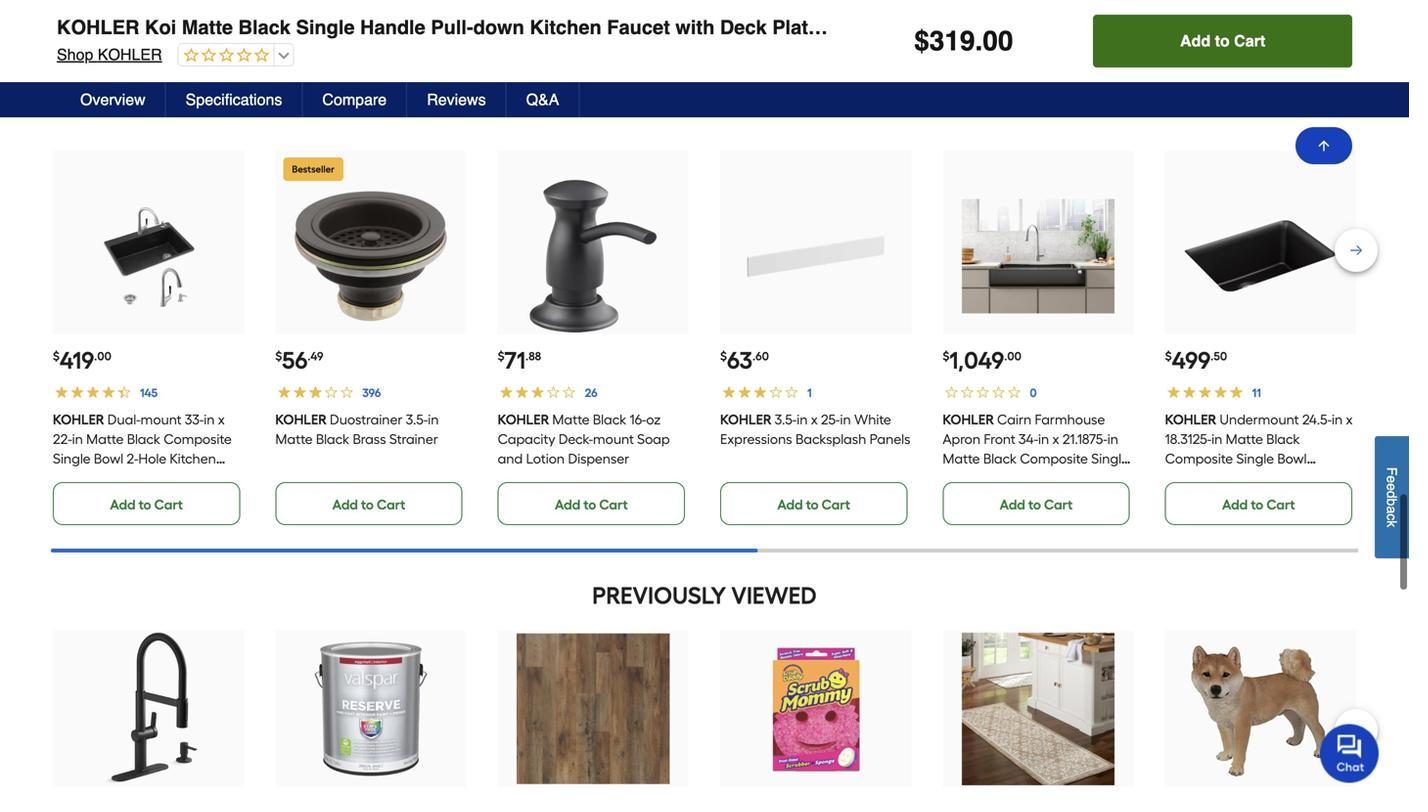 Task type: locate. For each thing, give the bounding box(es) containing it.
$ for 63
[[720, 349, 727, 363]]

x left '25-'
[[811, 411, 818, 428]]

$ up apron
[[943, 349, 950, 363]]

1 horizontal spatial mount
[[593, 431, 634, 448]]

1 vertical spatial soap
[[637, 431, 670, 448]]

kitchen down 33- on the left of the page
[[170, 451, 216, 467]]

kohler up 18.3125-
[[1165, 411, 1217, 428]]

black left 'brass'
[[316, 431, 349, 448]]

e up "b"
[[1384, 483, 1400, 491]]

add to cart link for 63
[[720, 482, 908, 525]]

kohler inside 499 list item
[[1165, 411, 1217, 428]]

kohler inside the 71 list item
[[498, 411, 549, 428]]

to for 419
[[139, 497, 151, 513]]

kohler inside 56 list item
[[275, 411, 327, 428]]

mount down 16-
[[593, 431, 634, 448]]

black inside matte black 16-oz capacity deck-mount soap and lotion dispenser
[[593, 411, 626, 428]]

plate
[[772, 16, 819, 39]]

deck
[[720, 16, 767, 39]]

kohler up capacity
[[498, 411, 549, 428]]

add to cart for 419
[[110, 497, 183, 513]]

$ 499 .50
[[1165, 346, 1227, 375]]

faucet
[[607, 16, 670, 39]]

2 e from the top
[[1384, 483, 1400, 491]]

add to cart inside the 71 list item
[[555, 497, 628, 513]]

add inside the 71 list item
[[555, 497, 581, 513]]

kohler inside "419" list item
[[53, 411, 104, 428]]

1 horizontal spatial 3.5-
[[775, 411, 797, 428]]

kohler up shop kohler
[[57, 16, 139, 39]]

add to cart link inside "419" list item
[[53, 482, 240, 525]]

kohler 3.5-in x 25-in white expressions backsplash panels image
[[739, 180, 892, 333]]

composite down 18.3125-
[[1165, 451, 1233, 467]]

3 sink from the left
[[1215, 470, 1240, 487]]

sink inside dual-mount 33-in x 22-in matte black composite single bowl 2-hole kitchen sink all-in-one kit
[[53, 470, 78, 487]]

cart inside the 71 list item
[[599, 497, 628, 513]]

add to cart link down 'brass'
[[275, 482, 463, 525]]

add to cart inside 1,049 list item
[[1000, 497, 1073, 513]]

cart inside 1,049 list item
[[1044, 497, 1073, 513]]

kohler for 63
[[720, 411, 772, 428]]

and
[[825, 16, 859, 39], [498, 451, 523, 467]]

sink inside undermount 24.5-in x 18.3125-in matte black composite single bowl kitchen sink
[[1215, 470, 1240, 487]]

cart inside "419" list item
[[154, 497, 183, 513]]

1 horizontal spatial sink
[[1025, 470, 1051, 487]]

.00 up dual-
[[94, 349, 111, 363]]

to inside 56 list item
[[361, 497, 374, 513]]

kitchen
[[530, 16, 602, 39], [170, 451, 216, 467], [976, 470, 1022, 487], [1165, 470, 1212, 487]]

kohler inside 1,049 list item
[[943, 411, 994, 428]]

e up d
[[1384, 476, 1400, 483]]

cairn
[[997, 411, 1032, 428]]

.00 for 1,049
[[1004, 349, 1022, 363]]

add to cart inside 499 list item
[[1222, 497, 1295, 513]]

$ left .49
[[275, 349, 282, 363]]

matte up deck-
[[552, 411, 590, 428]]

specifications button
[[166, 82, 303, 117]]

kohler down $ 56 .49
[[275, 411, 327, 428]]

soap
[[865, 16, 913, 39], [637, 431, 670, 448]]

x
[[218, 411, 225, 428], [811, 411, 818, 428], [1346, 411, 1353, 428], [1053, 431, 1059, 448]]

$ for 56
[[275, 349, 282, 363]]

capacity
[[498, 431, 555, 448]]

shop kohler
[[57, 46, 162, 64]]

mount left 33- on the left of the page
[[141, 411, 182, 428]]

black down undermount
[[1267, 431, 1300, 448]]

add to cart link inside 499 list item
[[1165, 482, 1352, 525]]

x right 24.5-
[[1346, 411, 1353, 428]]

q&a
[[526, 91, 559, 109]]

add to cart link down 34- at the bottom of page
[[943, 482, 1130, 525]]

2 horizontal spatial composite
[[1165, 451, 1233, 467]]

add inside button
[[1180, 32, 1211, 50]]

$ inside $ 419 .00
[[53, 349, 60, 363]]

hole
[[138, 451, 166, 467]]

499
[[1172, 346, 1211, 375]]

0 horizontal spatial composite
[[164, 431, 232, 448]]

soap down oz
[[637, 431, 670, 448]]

$ left .60 on the right
[[720, 349, 727, 363]]

bowl inside undermount 24.5-in x 18.3125-in matte black composite single bowl kitchen sink
[[1277, 451, 1307, 467]]

to inside 1,049 list item
[[1028, 497, 1041, 513]]

cart for 63
[[822, 497, 850, 513]]

2 add to cart link from the left
[[275, 482, 463, 525]]

$ inside "$ 63 .60"
[[720, 349, 727, 363]]

black left 16-
[[593, 411, 626, 428]]

overview
[[80, 91, 146, 109]]

add inside "419" list item
[[110, 497, 136, 513]]

add to cart inside 63 list item
[[777, 497, 850, 513]]

0 horizontal spatial and
[[498, 451, 523, 467]]

to for 56
[[361, 497, 374, 513]]

matte down dual-
[[86, 431, 124, 448]]

0 horizontal spatial mount
[[141, 411, 182, 428]]

cart for 419
[[154, 497, 183, 513]]

in down undermount
[[1212, 431, 1223, 448]]

add to cart link
[[53, 482, 240, 525], [275, 482, 463, 525], [498, 482, 685, 525], [720, 482, 908, 525], [943, 482, 1130, 525], [1165, 482, 1352, 525]]

71
[[505, 346, 526, 375]]

black inside undermount 24.5-in x 18.3125-in matte black composite single bowl kitchen sink
[[1267, 431, 1300, 448]]

1 horizontal spatial and
[[825, 16, 859, 39]]

black up hole
[[127, 431, 160, 448]]

$ left .50 at the right of the page
[[1165, 349, 1172, 363]]

kohler up apron
[[943, 411, 994, 428]]

419 list item
[[53, 151, 244, 525]]

1 horizontal spatial .00
[[1004, 349, 1022, 363]]

.
[[975, 25, 983, 57]]

in down farmhouse
[[1038, 431, 1049, 448]]

1 horizontal spatial bowl
[[943, 470, 972, 487]]

single inside undermount 24.5-in x 18.3125-in matte black composite single bowl kitchen sink
[[1236, 451, 1274, 467]]

kitchen inside undermount 24.5-in x 18.3125-in matte black composite single bowl kitchen sink
[[1165, 470, 1212, 487]]

2 horizontal spatial sink
[[1215, 470, 1240, 487]]

sink left all-
[[53, 470, 78, 487]]

kohler up 22-
[[53, 411, 104, 428]]

regularly
[[528, 93, 655, 122]]

add to cart
[[1180, 32, 1266, 50], [110, 497, 183, 513], [332, 497, 405, 513], [555, 497, 628, 513], [777, 497, 850, 513], [1000, 497, 1073, 513], [1222, 497, 1295, 513]]

f
[[1384, 467, 1400, 476]]

$ inside '$ 1,049 .00'
[[943, 349, 950, 363]]

$
[[914, 25, 929, 57], [53, 349, 60, 363], [275, 349, 282, 363], [498, 349, 505, 363], [720, 349, 727, 363], [943, 349, 950, 363], [1165, 349, 1172, 363]]

kitchen inside cairn farmhouse apron front 34-in x 21.1875-in matte black composite single bowl kitchen sink
[[976, 470, 1022, 487]]

1 vertical spatial mount
[[593, 431, 634, 448]]

2-
[[127, 451, 138, 467]]

kohler koi matte black single handle pull-down kitchen faucet with deck plate and soap dispenser included image
[[72, 633, 225, 786]]

cart inside 63 list item
[[822, 497, 850, 513]]

1 .00 from the left
[[94, 349, 111, 363]]

matte black 16-oz capacity deck-mount soap and lotion dispenser
[[498, 411, 670, 467]]

add to cart link down hole
[[53, 482, 240, 525]]

matte up zero stars image
[[182, 16, 233, 39]]

down
[[473, 16, 524, 39]]

matte inside dual-mount 33-in x 22-in matte black composite single bowl 2-hole kitchen sink all-in-one kit
[[86, 431, 124, 448]]

.00 inside $ 419 .00
[[94, 349, 111, 363]]

sink inside cairn farmhouse apron front 34-in x 21.1875-in matte black composite single bowl kitchen sink
[[1025, 470, 1051, 487]]

sink down 34- at the bottom of page
[[1025, 470, 1051, 487]]

add inside 1,049 list item
[[1000, 497, 1025, 513]]

0 vertical spatial dispenser
[[918, 16, 1013, 39]]

viewed
[[731, 582, 817, 610]]

cart inside 56 list item
[[377, 497, 405, 513]]

kit
[[143, 470, 159, 487]]

4 add to cart link from the left
[[720, 482, 908, 525]]

and down capacity
[[498, 451, 523, 467]]

matte down apron
[[943, 451, 980, 467]]

single down 21.1875-
[[1091, 451, 1129, 467]]

in
[[204, 411, 215, 428], [428, 411, 439, 428], [797, 411, 808, 428], [840, 411, 851, 428], [1332, 411, 1343, 428], [72, 431, 83, 448], [1038, 431, 1049, 448], [1108, 431, 1119, 448], [1212, 431, 1223, 448]]

00
[[983, 25, 1013, 57]]

black inside cairn farmhouse apron front 34-in x 21.1875-in matte black composite single bowl kitchen sink
[[983, 451, 1017, 467]]

$ inside "$ 499 .50"
[[1165, 349, 1172, 363]]

panels
[[870, 431, 911, 448]]

1 vertical spatial dispenser
[[568, 451, 629, 467]]

matte
[[182, 16, 233, 39], [552, 411, 590, 428], [86, 431, 124, 448], [275, 431, 313, 448], [1226, 431, 1263, 448], [943, 451, 980, 467]]

2 sink from the left
[[1025, 470, 1051, 487]]

kohler down koi at the top of the page
[[98, 46, 162, 64]]

composite down 34- at the bottom of page
[[1020, 451, 1088, 467]]

bowl down 24.5-
[[1277, 451, 1307, 467]]

to inside 63 list item
[[806, 497, 819, 513]]

kitchen down 18.3125-
[[1165, 470, 1212, 487]]

add to cart link inside 1,049 list item
[[943, 482, 1130, 525]]

to for 71
[[584, 497, 596, 513]]

2 horizontal spatial bowl
[[1277, 451, 1307, 467]]

with
[[676, 16, 715, 39]]

sink for 1,049
[[1025, 470, 1051, 487]]

1 add to cart link from the left
[[53, 482, 240, 525]]

add to cart link for 499
[[1165, 482, 1352, 525]]

1,049 list item
[[943, 151, 1134, 525]]

$ up 22-
[[53, 349, 60, 363]]

2 .00 from the left
[[1004, 349, 1022, 363]]

0 horizontal spatial dispenser
[[568, 451, 629, 467]]

x right 33- on the left of the page
[[218, 411, 225, 428]]

3.5- inside 3.5-in x 25-in white expressions backsplash panels
[[775, 411, 797, 428]]

add to cart for 63
[[777, 497, 850, 513]]

e
[[1384, 476, 1400, 483], [1384, 483, 1400, 491]]

dispenser left included
[[918, 16, 1013, 39]]

kitchen right down
[[530, 16, 602, 39]]

1 3.5- from the left
[[406, 411, 428, 428]]

3.5-
[[406, 411, 428, 428], [775, 411, 797, 428]]

add to cart link inside 56 list item
[[275, 482, 463, 525]]

1 horizontal spatial composite
[[1020, 451, 1088, 467]]

1 sink from the left
[[53, 470, 78, 487]]

kitchen down front
[[976, 470, 1022, 487]]

add
[[1180, 32, 1211, 50], [110, 497, 136, 513], [332, 497, 358, 513], [555, 497, 581, 513], [777, 497, 803, 513], [1000, 497, 1025, 513], [1222, 497, 1248, 513]]

mount
[[141, 411, 182, 428], [593, 431, 634, 448]]

3 add to cart link from the left
[[498, 482, 685, 525]]

reviews button
[[407, 82, 507, 117]]

add to cart link inside the 71 list item
[[498, 482, 685, 525]]

composite
[[164, 431, 232, 448], [1020, 451, 1088, 467], [1165, 451, 1233, 467]]

add for 71
[[555, 497, 581, 513]]

regularly bought together
[[528, 93, 882, 122]]

to for 1,049
[[1028, 497, 1041, 513]]

f e e d b a c k
[[1384, 467, 1400, 528]]

$ for 71
[[498, 349, 505, 363]]

sink
[[53, 470, 78, 487], [1025, 470, 1051, 487], [1215, 470, 1240, 487]]

and inside matte black 16-oz capacity deck-mount soap and lotion dispenser
[[498, 451, 523, 467]]

add inside 499 list item
[[1222, 497, 1248, 513]]

$ inside $ 71 .88
[[498, 349, 505, 363]]

$ left .
[[914, 25, 929, 57]]

dual-
[[107, 411, 141, 428]]

composite down 33- on the left of the page
[[164, 431, 232, 448]]

$ left .88 on the left top of page
[[498, 349, 505, 363]]

$ 319 . 00
[[914, 25, 1013, 57]]

kohler
[[57, 16, 139, 39], [98, 46, 162, 64], [53, 411, 104, 428], [275, 411, 327, 428], [498, 411, 549, 428], [720, 411, 772, 428], [943, 411, 994, 428], [1165, 411, 1217, 428]]

3.5- up the strainer
[[406, 411, 428, 428]]

pull-
[[431, 16, 473, 39]]

1 horizontal spatial soap
[[865, 16, 913, 39]]

2 3.5- from the left
[[775, 411, 797, 428]]

1 horizontal spatial dispenser
[[918, 16, 1013, 39]]

to inside 499 list item
[[1251, 497, 1264, 513]]

kohler matte black 16-oz capacity deck-mount soap and lotion dispenser image
[[517, 180, 670, 333]]

x inside undermount 24.5-in x 18.3125-in matte black composite single bowl kitchen sink
[[1346, 411, 1353, 428]]

shop
[[57, 46, 93, 64]]

bowl up in-
[[94, 451, 123, 467]]

x inside 3.5-in x 25-in white expressions backsplash panels
[[811, 411, 818, 428]]

bought
[[660, 93, 757, 122]]

x inside cairn farmhouse apron front 34-in x 21.1875-in matte black composite single bowl kitchen sink
[[1053, 431, 1059, 448]]

add to cart inside "419" list item
[[110, 497, 183, 513]]

add to cart inside 56 list item
[[332, 497, 405, 513]]

kohler cairn farmhouse apron front 34-in x 21.1875-in matte black composite single bowl kitchen sink image
[[962, 180, 1115, 333]]

mount inside matte black 16-oz capacity deck-mount soap and lotion dispenser
[[593, 431, 634, 448]]

kohler inside 63 list item
[[720, 411, 772, 428]]

1 vertical spatial and
[[498, 451, 523, 467]]

in up backsplash
[[840, 411, 851, 428]]

add to cart for 1,049
[[1000, 497, 1073, 513]]

cart inside button
[[1234, 32, 1266, 50]]

319
[[929, 25, 975, 57]]

matte left 'brass'
[[275, 431, 313, 448]]

0 horizontal spatial soap
[[637, 431, 670, 448]]

x down farmhouse
[[1053, 431, 1059, 448]]

and right plate
[[825, 16, 859, 39]]

0 vertical spatial and
[[825, 16, 859, 39]]

sink for 419
[[53, 470, 78, 487]]

backsplash
[[796, 431, 866, 448]]

0 horizontal spatial sink
[[53, 470, 78, 487]]

add to cart link down backsplash
[[720, 482, 908, 525]]

soap left '319'
[[865, 16, 913, 39]]

.00 inside '$ 1,049 .00'
[[1004, 349, 1022, 363]]

.60
[[753, 349, 769, 363]]

3.5- up expressions
[[775, 411, 797, 428]]

to inside the 71 list item
[[584, 497, 596, 513]]

to for 63
[[806, 497, 819, 513]]

single
[[296, 16, 355, 39], [53, 451, 91, 467], [1091, 451, 1129, 467], [1236, 451, 1274, 467]]

cart inside 499 list item
[[1267, 497, 1295, 513]]

add to cart link down lotion
[[498, 482, 685, 525]]

kohler for 71
[[498, 411, 549, 428]]

0 horizontal spatial 3.5-
[[406, 411, 428, 428]]

single down undermount
[[1236, 451, 1274, 467]]

add to cart for 71
[[555, 497, 628, 513]]

0 horizontal spatial .00
[[94, 349, 111, 363]]

dispenser down deck-
[[568, 451, 629, 467]]

6 add to cart link from the left
[[1165, 482, 1352, 525]]

add to cart link inside 63 list item
[[720, 482, 908, 525]]

add to cart link down undermount
[[1165, 482, 1352, 525]]

21.1875-
[[1063, 431, 1108, 448]]

strainer
[[389, 431, 438, 448]]

bowl
[[94, 451, 123, 467], [1277, 451, 1307, 467], [943, 470, 972, 487]]

0 horizontal spatial bowl
[[94, 451, 123, 467]]

3.5- inside duostrainer 3.5-in matte black brass strainer
[[406, 411, 428, 428]]

black down front
[[983, 451, 1017, 467]]

matte down undermount
[[1226, 431, 1263, 448]]

sink down undermount
[[1215, 470, 1240, 487]]

dispenser
[[918, 16, 1013, 39], [568, 451, 629, 467]]

single left 'handle'
[[296, 16, 355, 39]]

bowl inside dual-mount 33-in x 22-in matte black composite single bowl 2-hole kitchen sink all-in-one kit
[[94, 451, 123, 467]]

.00 up cairn
[[1004, 349, 1022, 363]]

kohler for 419
[[53, 411, 104, 428]]

matte inside cairn farmhouse apron front 34-in x 21.1875-in matte black composite single bowl kitchen sink
[[943, 451, 980, 467]]

0 vertical spatial mount
[[141, 411, 182, 428]]

in up the strainer
[[428, 411, 439, 428]]

5 add to cart link from the left
[[943, 482, 1130, 525]]

$ 419 .00
[[53, 346, 111, 375]]

to inside "419" list item
[[139, 497, 151, 513]]

add inside 63 list item
[[777, 497, 803, 513]]

previously viewed heading
[[51, 576, 1358, 615]]

add to cart link for 1,049
[[943, 482, 1130, 525]]

undermount
[[1220, 411, 1299, 428]]

add for 419
[[110, 497, 136, 513]]

$ inside $ 56 .49
[[275, 349, 282, 363]]

black
[[238, 16, 291, 39], [593, 411, 626, 428], [127, 431, 160, 448], [316, 431, 349, 448], [1267, 431, 1300, 448], [983, 451, 1017, 467]]

add inside 56 list item
[[332, 497, 358, 513]]

matte inside duostrainer 3.5-in matte black brass strainer
[[275, 431, 313, 448]]

.00
[[94, 349, 111, 363], [1004, 349, 1022, 363]]

bowl down apron
[[943, 470, 972, 487]]

cart
[[1234, 32, 1266, 50], [154, 497, 183, 513], [377, 497, 405, 513], [599, 497, 628, 513], [822, 497, 850, 513], [1044, 497, 1073, 513], [1267, 497, 1295, 513]]

single down 22-
[[53, 451, 91, 467]]

zero stars image
[[179, 47, 270, 65]]

kohler up expressions
[[720, 411, 772, 428]]

in right undermount
[[1332, 411, 1343, 428]]

add to cart link for 56
[[275, 482, 463, 525]]



Task type: vqa. For each thing, say whether or not it's contained in the screenshot.
the inside a per-item fee applies to all major appliances (including new and refurbished or scratch and dent) sold when a customer chooses to have their old appliances removed from the residence. customers must uninstall and empty product prior to haul away.
no



Task type: describe. For each thing, give the bounding box(es) containing it.
specifications
[[186, 91, 282, 109]]

deck-
[[559, 431, 593, 448]]

1,049
[[950, 346, 1004, 375]]

included
[[1018, 16, 1099, 39]]

white
[[854, 411, 891, 428]]

b
[[1384, 499, 1400, 506]]

33-
[[185, 411, 204, 428]]

add to cart button
[[1093, 15, 1352, 68]]

bestseller
[[292, 163, 335, 175]]

mount inside dual-mount 33-in x 22-in matte black composite single bowl 2-hole kitchen sink all-in-one kit
[[141, 411, 182, 428]]

22-
[[53, 431, 72, 448]]

in-
[[101, 470, 116, 487]]

cairn farmhouse apron front 34-in x 21.1875-in matte black composite single bowl kitchen sink
[[943, 411, 1129, 487]]

dual-mount 33-in x 22-in matte black composite single bowl 2-hole kitchen sink all-in-one kit
[[53, 411, 232, 487]]

brass
[[353, 431, 386, 448]]

composite inside dual-mount 33-in x 22-in matte black composite single bowl 2-hole kitchen sink all-in-one kit
[[164, 431, 232, 448]]

.00 for 419
[[94, 349, 111, 363]]

k
[[1384, 521, 1400, 528]]

hi-line gift 16.5-in h x 10-in w clear animal garden statue image
[[1184, 633, 1337, 786]]

expressions
[[720, 431, 792, 448]]

.49
[[308, 349, 323, 363]]

compare
[[322, 91, 387, 109]]

kitchen inside dual-mount 33-in x 22-in matte black composite single bowl 2-hole kitchen sink all-in-one kit
[[170, 451, 216, 467]]

$ 63 .60
[[720, 346, 769, 375]]

in right dual-
[[204, 411, 215, 428]]

to for 499
[[1251, 497, 1264, 513]]

$ 71 .88
[[498, 346, 541, 375]]

f e e d b a c k button
[[1375, 436, 1409, 559]]

one
[[116, 470, 140, 487]]

handle
[[360, 16, 425, 39]]

71 list item
[[498, 151, 689, 525]]

cart for 499
[[1267, 497, 1295, 513]]

town & country living 2-ft x 6-ft beige rectangular indoor decorative door mat image
[[962, 633, 1115, 786]]

kohler undermount 24.5-in x 18.3125-in matte black composite single bowl kitchen sink image
[[1184, 180, 1337, 333]]

matte inside matte black 16-oz capacity deck-mount soap and lotion dispenser
[[552, 411, 590, 428]]

in left '25-'
[[797, 411, 808, 428]]

$ for 319
[[914, 25, 929, 57]]

add to cart for 56
[[332, 497, 405, 513]]

1 e from the top
[[1384, 476, 1400, 483]]

in up all-
[[72, 431, 83, 448]]

0 vertical spatial soap
[[865, 16, 913, 39]]

add for 1,049
[[1000, 497, 1025, 513]]

in inside duostrainer 3.5-in matte black brass strainer
[[428, 411, 439, 428]]

kohler dual-mount 33-in x 22-in matte black composite single bowl 2-hole kitchen sink all-in-one kit image
[[72, 180, 225, 333]]

to inside button
[[1215, 32, 1230, 50]]

25-
[[821, 411, 840, 428]]

matte inside undermount 24.5-in x 18.3125-in matte black composite single bowl kitchen sink
[[1226, 431, 1263, 448]]

cart for 56
[[377, 497, 405, 513]]

24.5-
[[1302, 411, 1332, 428]]

cart for 1,049
[[1044, 497, 1073, 513]]

scrub daddy scrub mommy 1ct polymer foam sponge image
[[739, 633, 892, 786]]

kohler for 1,049
[[943, 411, 994, 428]]

63
[[727, 346, 753, 375]]

overview button
[[61, 82, 166, 117]]

$ for 1,049
[[943, 349, 950, 363]]

56 list item
[[275, 151, 466, 525]]

.88
[[526, 349, 541, 363]]

regularly bought together heading
[[51, 88, 1358, 127]]

cart for 71
[[599, 497, 628, 513]]

black inside dual-mount 33-in x 22-in matte black composite single bowl 2-hole kitchen sink all-in-one kit
[[127, 431, 160, 448]]

.50
[[1211, 349, 1227, 363]]

56
[[282, 346, 308, 375]]

kohler koi matte black single handle pull-down kitchen faucet with deck plate and soap dispenser included
[[57, 16, 1099, 39]]

soap inside matte black 16-oz capacity deck-mount soap and lotion dispenser
[[637, 431, 670, 448]]

previously
[[592, 582, 726, 610]]

koi
[[145, 16, 176, 39]]

63 list item
[[720, 151, 911, 525]]

$ 56 .49
[[275, 346, 323, 375]]

add to cart inside button
[[1180, 32, 1266, 50]]

all-
[[82, 470, 101, 487]]

add to cart link for 419
[[53, 482, 240, 525]]

$ for 499
[[1165, 349, 1172, 363]]

duostrainer 3.5-in matte black brass strainer
[[275, 411, 439, 448]]

apron
[[943, 431, 981, 448]]

419
[[60, 346, 94, 375]]

add to cart for 499
[[1222, 497, 1295, 513]]

in left 18.3125-
[[1108, 431, 1119, 448]]

oz
[[646, 411, 661, 428]]

single inside cairn farmhouse apron front 34-in x 21.1875-in matte black composite single bowl kitchen sink
[[1091, 451, 1129, 467]]

a
[[1384, 506, 1400, 514]]

18.3125-
[[1165, 431, 1212, 448]]

reviews
[[427, 91, 486, 109]]

composite inside cairn farmhouse apron front 34-in x 21.1875-in matte black composite single bowl kitchen sink
[[1020, 451, 1088, 467]]

3.5-in x 25-in white expressions backsplash panels
[[720, 411, 911, 448]]

black up zero stars image
[[238, 16, 291, 39]]

duostrainer
[[330, 411, 403, 428]]

kohler for 499
[[1165, 411, 1217, 428]]

d
[[1384, 491, 1400, 499]]

compare button
[[303, 82, 407, 117]]

x inside dual-mount 33-in x 22-in matte black composite single bowl 2-hole kitchen sink all-in-one kit
[[218, 411, 225, 428]]

composite inside undermount 24.5-in x 18.3125-in matte black composite single bowl kitchen sink
[[1165, 451, 1233, 467]]

undermount 24.5-in x 18.3125-in matte black composite single bowl kitchen sink
[[1165, 411, 1353, 487]]

black inside duostrainer 3.5-in matte black brass strainer
[[316, 431, 349, 448]]

arrow up image
[[1316, 138, 1332, 154]]

dispenser inside matte black 16-oz capacity deck-mount soap and lotion dispenser
[[568, 451, 629, 467]]

front
[[984, 431, 1016, 448]]

previously viewed
[[592, 582, 817, 610]]

add for 56
[[332, 497, 358, 513]]

16-
[[630, 411, 646, 428]]

style selections florian oak 7-mm t x 8-in w x 48-in l wood plank laminate flooring (23.91-sq ft) image
[[517, 633, 670, 786]]

chat invite button image
[[1320, 724, 1380, 783]]

single inside dual-mount 33-in x 22-in matte black composite single bowl 2-hole kitchen sink all-in-one kit
[[53, 451, 91, 467]]

499 list item
[[1165, 151, 1356, 525]]

$ for 419
[[53, 349, 60, 363]]

add for 63
[[777, 497, 803, 513]]

add for 499
[[1222, 497, 1248, 513]]

valspar reserve eggshell base tintable latex interior paint + primer (1-gallon) image
[[294, 633, 447, 786]]

farmhouse
[[1035, 411, 1105, 428]]

add to cart link for 71
[[498, 482, 685, 525]]

lotion
[[526, 451, 565, 467]]

q&a button
[[507, 82, 580, 117]]

together
[[762, 93, 882, 122]]

34-
[[1019, 431, 1038, 448]]

bowl inside cairn farmhouse apron front 34-in x 21.1875-in matte black composite single bowl kitchen sink
[[943, 470, 972, 487]]

kohler for 56
[[275, 411, 327, 428]]

kohler duostrainer 3.5-in matte black brass strainer image
[[294, 180, 447, 333]]

c
[[1384, 514, 1400, 521]]

$ 1,049 .00
[[943, 346, 1022, 375]]



